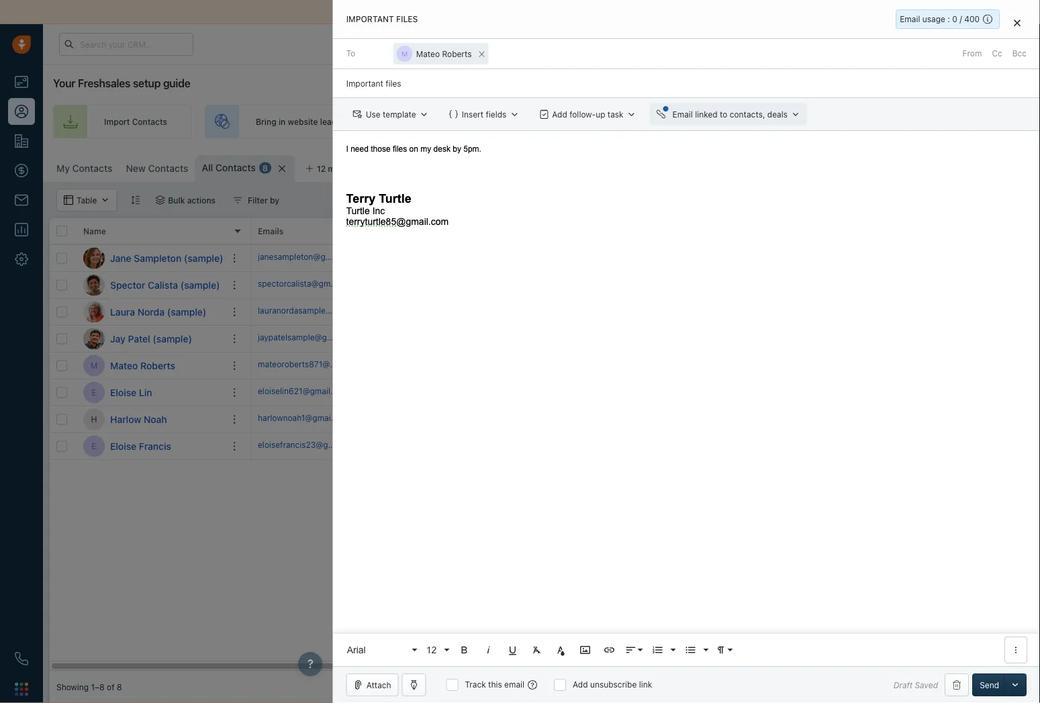Task type: locate. For each thing, give the bounding box(es) containing it.
0 horizontal spatial 12
[[317, 164, 326, 173]]

1 horizontal spatial mateo
[[416, 49, 440, 59]]

application containing arial
[[333, 131, 1041, 666]]

press space to select this row. row containing laura norda (sample)
[[50, 299, 251, 326]]

(sample) right calista
[[181, 279, 220, 291]]

0 vertical spatial 8
[[263, 163, 268, 173]]

0 vertical spatial roberts
[[442, 49, 472, 59]]

spector
[[110, 279, 145, 291]]

contacts for new
[[148, 163, 188, 174]]

row group containing jane sampleton (sample)
[[50, 245, 251, 460]]

1 horizontal spatial container_wx8msf4aqz5i3rn1 image
[[233, 195, 243, 205]]

to right linked
[[720, 110, 728, 119]]

name row
[[50, 218, 251, 245]]

jay patel (sample)
[[110, 333, 192, 344]]

:
[[948, 14, 950, 24]]

grid
[[50, 218, 1041, 671]]

janesampleton@gmail.com link
[[258, 251, 360, 265]]

import contacts link
[[53, 105, 191, 138]]

jane
[[110, 253, 131, 264]]

1 vertical spatial roberts
[[140, 360, 175, 371]]

0 horizontal spatial mateo
[[110, 360, 138, 371]]

francis
[[139, 441, 171, 452]]

1 horizontal spatial 8
[[263, 163, 268, 173]]

import for import all your sales data
[[387, 6, 417, 17]]

0 vertical spatial email
[[900, 14, 921, 24]]

press space to select this row. row containing mateoroberts871@gmail.com
[[251, 353, 1041, 380]]

from
[[963, 49, 982, 58]]

emails
[[258, 226, 284, 236]]

linked
[[695, 110, 718, 119]]

add follow-up task button
[[533, 103, 643, 126], [533, 103, 643, 126]]

0 horizontal spatial roberts
[[140, 360, 175, 371]]

saved
[[915, 680, 938, 690]]

cell
[[352, 245, 453, 271], [453, 245, 554, 271], [554, 245, 654, 271], [654, 245, 755, 271], [755, 245, 856, 271], [856, 245, 957, 271], [352, 272, 453, 298], [453, 272, 554, 298], [554, 272, 654, 298], [654, 272, 755, 298], [755, 272, 856, 298], [856, 272, 957, 298], [352, 299, 453, 325], [453, 299, 554, 325], [554, 299, 654, 325], [654, 299, 755, 325], [755, 299, 856, 325], [856, 299, 957, 325], [352, 326, 453, 352], [453, 326, 554, 352], [554, 326, 654, 352], [654, 326, 755, 352], [755, 326, 856, 352], [856, 326, 957, 352], [352, 353, 453, 379], [453, 353, 554, 379], [554, 353, 654, 379], [654, 353, 755, 379], [755, 353, 856, 379], [856, 353, 957, 379], [352, 380, 453, 406], [453, 380, 554, 406], [554, 380, 654, 406], [654, 380, 755, 406], [755, 380, 856, 406], [856, 380, 957, 406], [352, 406, 453, 433], [453, 406, 554, 433], [554, 406, 654, 433], [654, 406, 755, 433], [755, 406, 856, 433], [856, 406, 957, 433], [352, 433, 453, 459], [453, 433, 554, 459], [554, 433, 654, 459], [654, 433, 755, 459], [755, 433, 856, 459], [856, 433, 957, 459]]

contacts right all
[[216, 162, 256, 173]]

mateo inside mateo roberts ×
[[416, 49, 440, 59]]

import down your freshsales setup guide
[[104, 117, 130, 126]]

press space to select this row. row containing spectorcalista@gmail.com
[[251, 272, 1041, 299]]

8 right of
[[117, 682, 122, 692]]

container_wx8msf4aqz5i3rn1 image for filter by button
[[233, 195, 243, 205]]

contacts right new
[[148, 163, 188, 174]]

1 horizontal spatial up
[[958, 117, 968, 126]]

attach button
[[346, 674, 399, 697]]

roberts
[[442, 49, 472, 59], [140, 360, 175, 371]]

email for email linked to contacts, deals
[[673, 110, 693, 119]]

techcave
[[963, 280, 999, 290]]

eloise for eloise francis
[[110, 441, 136, 452]]

eloise inside eloise lin 'link'
[[110, 387, 136, 398]]

mateo down the "files"
[[416, 49, 440, 59]]

8
[[263, 163, 268, 173], [117, 682, 122, 692]]

12 more... button
[[298, 159, 363, 178]]

underline (⌘u) image
[[507, 644, 519, 656]]

roberts for mateo roberts
[[140, 360, 175, 371]]

bold (⌘b) image
[[459, 644, 471, 656]]

(sample) up techcave (sample) link
[[1006, 254, 1040, 263]]

patel
[[128, 333, 150, 344]]

0 horizontal spatial sales
[[454, 6, 477, 17]]

2 e from the top
[[92, 442, 96, 451]]

contacts inside 'import contacts' link
[[132, 117, 167, 126]]

1 horizontal spatial import
[[387, 6, 417, 17]]

eloiselin621@gmail.com
[[258, 386, 349, 396]]

email for email usage : 0 / 400
[[900, 14, 921, 24]]

0 vertical spatial add
[[552, 110, 567, 119]]

12
[[317, 164, 326, 173], [426, 645, 437, 655]]

import
[[387, 6, 417, 17], [104, 117, 130, 126]]

container_wx8msf4aqz5i3rn1 image inside the bulk actions button
[[155, 195, 165, 205]]

email inside button
[[673, 110, 693, 119]]

container_wx8msf4aqz5i3rn1 image inside filter by button
[[233, 195, 243, 205]]

8 up filter by
[[263, 163, 268, 173]]

to inside button
[[720, 110, 728, 119]]

0 horizontal spatial m
[[90, 361, 98, 370]]

container_wx8msf4aqz5i3rn1 image left bulk
[[155, 195, 165, 205]]

(sample) for jane sampleton (sample)
[[184, 253, 223, 264]]

eloise for eloise lin
[[110, 387, 136, 398]]

email left linked
[[673, 110, 693, 119]]

h
[[91, 415, 97, 424]]

email left usage
[[900, 14, 921, 24]]

8 inside the all contacts 8
[[263, 163, 268, 173]]

1 horizontal spatial roberts
[[442, 49, 472, 59]]

Write a subject line text field
[[333, 69, 1041, 97]]

my contacts button
[[50, 155, 119, 182], [56, 163, 113, 174]]

1 row group from the left
[[50, 245, 251, 460]]

roberts for mateo roberts ×
[[442, 49, 472, 59]]

bulk
[[168, 195, 185, 205]]

paragraph format image
[[715, 644, 727, 656]]

press space to select this row. row containing jane sampleton (sample)
[[50, 245, 251, 272]]

mateo down jay
[[110, 360, 138, 371]]

bcc
[[1013, 49, 1027, 58]]

(sample) right inc
[[1000, 307, 1034, 317]]

None text field
[[493, 43, 495, 65]]

1 horizontal spatial email
[[900, 14, 921, 24]]

route leads to your team
[[581, 117, 678, 126]]

set
[[943, 117, 956, 126]]

to right task
[[629, 117, 637, 126]]

to
[[720, 110, 728, 119], [629, 117, 637, 126]]

0 vertical spatial m
[[402, 50, 408, 58]]

e up h
[[92, 388, 96, 397]]

400
[[965, 14, 980, 24]]

12 inside 12 popup button
[[426, 645, 437, 655]]

acme
[[963, 307, 985, 317]]

12 left "more..."
[[317, 164, 326, 173]]

roberts down jay patel (sample) link
[[140, 360, 175, 371]]

press space to select this row. row containing harlownoah1@gmail.com
[[251, 406, 1041, 433]]

12 inside 12 more... button
[[317, 164, 326, 173]]

leads right website
[[320, 117, 341, 126]]

your freshsales setup guide
[[53, 77, 190, 90]]

mateo for mateo roberts ×
[[416, 49, 440, 59]]

lauranordasample@gmail.com
[[258, 306, 372, 315]]

0 horizontal spatial import
[[104, 117, 130, 126]]

press space to select this row. row containing lauranordasample@gmail.com
[[251, 299, 1041, 326]]

2 container_wx8msf4aqz5i3rn1 image from the left
[[233, 195, 243, 205]]

(sample) down laura norda (sample) link
[[153, 333, 192, 344]]

12 left 'bold (⌘b)' icon
[[426, 645, 437, 655]]

noah
[[144, 414, 167, 425]]

email linked to contacts, deals button
[[650, 103, 807, 126]]

use template button
[[346, 103, 436, 126]]

add left 'follow-'
[[552, 110, 567, 119]]

(sample) down spector calista (sample) link
[[167, 306, 206, 317]]

sales left pipeline
[[990, 117, 1010, 126]]

0 vertical spatial mateo
[[416, 49, 440, 59]]

press space to select this row. row containing jaypatelsample@gmail.com
[[251, 326, 1041, 353]]

0 vertical spatial import
[[387, 6, 417, 17]]

(sample) right sampleton
[[184, 253, 223, 264]]

all contacts link
[[202, 161, 256, 175]]

mateo roberts link
[[110, 359, 175, 372]]

create sales sequence link
[[715, 105, 879, 138]]

1 eloise from the top
[[110, 387, 136, 398]]

m down j image
[[90, 361, 98, 370]]

guide
[[163, 77, 190, 90]]

0 horizontal spatial to
[[629, 117, 637, 126]]

× link
[[475, 42, 489, 64]]

m
[[402, 50, 408, 58], [90, 361, 98, 370]]

row group
[[50, 245, 251, 460], [251, 245, 1041, 460]]

press space to select this row. row containing harlow noah
[[50, 406, 251, 433]]

widgetz.io (sample) link
[[963, 254, 1040, 263]]

up left task
[[596, 110, 606, 119]]

mateo roberts ×
[[416, 46, 486, 60]]

sales right create
[[795, 117, 815, 126]]

press space to select this row. row
[[50, 245, 251, 272], [251, 245, 1041, 272], [50, 272, 251, 299], [251, 272, 1041, 299], [50, 299, 251, 326], [251, 299, 1041, 326], [50, 326, 251, 353], [251, 326, 1041, 353], [50, 353, 251, 380], [251, 353, 1041, 380], [50, 380, 251, 406], [251, 380, 1041, 406], [50, 406, 251, 433], [251, 406, 1041, 433], [50, 433, 251, 460], [251, 433, 1041, 460]]

lin
[[139, 387, 152, 398]]

2 horizontal spatial sales
[[990, 117, 1010, 126]]

data
[[479, 6, 499, 17]]

sales left data
[[454, 6, 477, 17]]

container_wx8msf4aqz5i3rn1 image left the filter
[[233, 195, 243, 205]]

j image
[[83, 328, 105, 350]]

contacts for import
[[132, 117, 167, 126]]

close image
[[1014, 19, 1021, 27]]

roberts inside 'mateo roberts' link
[[140, 360, 175, 371]]

1 horizontal spatial to
[[720, 110, 728, 119]]

contacts for all
[[216, 162, 256, 173]]

0 horizontal spatial up
[[596, 110, 606, 119]]

mateo inside 'mateo roberts' link
[[110, 360, 138, 371]]

sequence
[[817, 117, 855, 126]]

1 vertical spatial mateo
[[110, 360, 138, 371]]

add
[[552, 110, 567, 119], [573, 680, 588, 690]]

norda
[[138, 306, 165, 317]]

calista
[[148, 279, 178, 291]]

fields
[[486, 110, 507, 119]]

import all your sales data
[[387, 6, 499, 17]]

1 vertical spatial email
[[673, 110, 693, 119]]

route
[[581, 117, 604, 126]]

eloise down harlow
[[110, 441, 136, 452]]

text color image
[[555, 644, 567, 656]]

to for linked
[[720, 110, 728, 119]]

(sample)
[[184, 253, 223, 264], [1006, 254, 1040, 263], [181, 279, 220, 291], [1001, 280, 1035, 290], [167, 306, 206, 317], [1000, 307, 1034, 317], [153, 333, 192, 344]]

contacts right my
[[72, 163, 113, 174]]

e down h
[[92, 442, 96, 451]]

your
[[53, 77, 75, 90]]

0 horizontal spatial 8
[[117, 682, 122, 692]]

1 vertical spatial import
[[104, 117, 130, 126]]

m down the "files"
[[402, 50, 408, 58]]

mateoroberts871@gmail.com link
[[258, 359, 369, 373]]

application
[[333, 131, 1041, 666]]

eloise left lin
[[110, 387, 136, 398]]

press space to select this row. row containing eloiselin621@gmail.com
[[251, 380, 1041, 406]]

1 container_wx8msf4aqz5i3rn1 image from the left
[[155, 195, 165, 205]]

contacts down setup
[[132, 117, 167, 126]]

roberts inside mateo roberts ×
[[442, 49, 472, 59]]

1 vertical spatial add
[[573, 680, 588, 690]]

0 vertical spatial e
[[92, 388, 96, 397]]

create
[[766, 117, 792, 126]]

up right set
[[958, 117, 968, 126]]

send email image
[[907, 39, 917, 50]]

2 leads from the left
[[606, 117, 627, 126]]

to for leads
[[629, 117, 637, 126]]

team
[[473, 117, 492, 126], [658, 117, 678, 126]]

×
[[478, 46, 486, 60]]

set up your sales pipeline
[[943, 117, 1041, 126]]

arial
[[347, 645, 366, 655]]

1 horizontal spatial 12
[[426, 645, 437, 655]]

press space to select this row. row containing jay patel (sample)
[[50, 326, 251, 353]]

1 leads from the left
[[320, 117, 341, 126]]

0 horizontal spatial team
[[473, 117, 492, 126]]

leads right route
[[606, 117, 627, 126]]

1 vertical spatial 12
[[426, 645, 437, 655]]

0 horizontal spatial leads
[[320, 117, 341, 126]]

align image
[[625, 644, 637, 656]]

(sample) for spector calista (sample)
[[181, 279, 220, 291]]

2 row group from the left
[[251, 245, 1041, 460]]

email linked to contacts, deals
[[673, 110, 788, 119]]

website
[[288, 117, 318, 126]]

mateo
[[416, 49, 440, 59], [110, 360, 138, 371]]

(sample) for acme inc (sample)
[[1000, 307, 1034, 317]]

cc
[[992, 49, 1003, 58]]

1 vertical spatial m
[[90, 361, 98, 370]]

1 horizontal spatial leads
[[606, 117, 627, 126]]

0 horizontal spatial email
[[673, 110, 693, 119]]

email
[[900, 14, 921, 24], [673, 110, 693, 119]]

spector calista (sample)
[[110, 279, 220, 291]]

import left all on the left top of page
[[387, 6, 417, 17]]

0 vertical spatial eloise
[[110, 387, 136, 398]]

1 e from the top
[[92, 388, 96, 397]]

(sample) down widgetz.io (sample) link
[[1001, 280, 1035, 290]]

add left unsubscribe
[[573, 680, 588, 690]]

harlow
[[110, 414, 141, 425]]

roberts left the × link
[[442, 49, 472, 59]]

inc
[[987, 307, 998, 317]]

mateo roberts
[[110, 360, 175, 371]]

1 horizontal spatial add
[[573, 680, 588, 690]]

freshsales
[[78, 77, 130, 90]]

template
[[383, 110, 416, 119]]

0 horizontal spatial container_wx8msf4aqz5i3rn1 image
[[155, 195, 165, 205]]

1 horizontal spatial team
[[658, 117, 678, 126]]

acme inc (sample)
[[963, 307, 1034, 317]]

container_wx8msf4aqz5i3rn1 image
[[155, 195, 165, 205], [233, 195, 243, 205]]

1 vertical spatial e
[[92, 442, 96, 451]]

jaypatelsample@gmail.com link
[[258, 332, 361, 346]]

insert link (⌘k) image
[[604, 644, 616, 656]]

mateoroberts871@gmail.com
[[258, 360, 369, 369]]

0 horizontal spatial add
[[552, 110, 567, 119]]

1 vertical spatial eloise
[[110, 441, 136, 452]]

1 horizontal spatial m
[[402, 50, 408, 58]]

2 eloise from the top
[[110, 441, 136, 452]]

Search your CRM... text field
[[59, 33, 193, 56]]

s image
[[83, 274, 105, 296]]

0 vertical spatial 12
[[317, 164, 326, 173]]

row group containing janesampleton@gmail.com
[[251, 245, 1041, 460]]

contacts for my
[[72, 163, 113, 174]]

eloise inside eloise francis link
[[110, 441, 136, 452]]



Task type: describe. For each thing, give the bounding box(es) containing it.
deals
[[768, 110, 788, 119]]

all
[[202, 162, 213, 173]]

actions
[[187, 195, 216, 205]]

1 horizontal spatial sales
[[795, 117, 815, 126]]

send
[[980, 680, 1000, 690]]

new
[[126, 163, 146, 174]]

set up your sales pipeline link
[[892, 105, 1041, 138]]

1 vertical spatial 8
[[117, 682, 122, 692]]

important
[[346, 14, 394, 24]]

use
[[366, 110, 381, 119]]

bring
[[256, 117, 277, 126]]

ordered list image
[[652, 644, 664, 656]]

eloisefrancis23@gmail.com link
[[258, 439, 362, 454]]

12 button
[[422, 637, 451, 664]]

unordered list image
[[685, 644, 697, 656]]

press space to select this row. row containing spector calista (sample)
[[50, 272, 251, 299]]

eloisefrancis23@gmail.com
[[258, 440, 362, 450]]

widgetz.io (sample)
[[963, 254, 1040, 263]]

m inside press space to select this row. row
[[90, 361, 98, 370]]

eloise lin link
[[110, 386, 152, 399]]

0
[[953, 14, 958, 24]]

send button
[[973, 674, 1007, 697]]

insert fields button
[[442, 103, 526, 126]]

import all your sales data link
[[387, 6, 502, 17]]

of
[[107, 682, 115, 692]]

contacts,
[[730, 110, 765, 119]]

import contacts
[[104, 117, 167, 126]]

invite your team
[[430, 117, 492, 126]]

all
[[419, 6, 429, 17]]

your right invite
[[453, 117, 471, 126]]

important files
[[346, 14, 418, 24]]

invite
[[430, 117, 451, 126]]

insert
[[462, 110, 484, 119]]

laura norda (sample) link
[[110, 305, 206, 319]]

usage
[[923, 14, 946, 24]]

laura norda (sample)
[[110, 306, 206, 317]]

insert image (⌘p) image
[[579, 644, 592, 656]]

attach
[[367, 680, 391, 690]]

press space to select this row. row containing eloise lin
[[50, 380, 251, 406]]

(sample) for laura norda (sample)
[[167, 306, 206, 317]]

4 link
[[969, 31, 990, 54]]

container_wx8msf4aqz5i3rn1 image for the bulk actions button
[[155, 195, 165, 205]]

showing
[[56, 682, 89, 692]]

l image
[[83, 301, 105, 323]]

files
[[396, 14, 418, 24]]

route leads to your team link
[[530, 105, 702, 138]]

use template
[[366, 110, 416, 119]]

follow-
[[570, 110, 596, 119]]

widgetz.io
[[963, 254, 1004, 263]]

new contacts
[[126, 163, 188, 174]]

12 for 12
[[426, 645, 437, 655]]

your right task
[[639, 117, 656, 126]]

e for eloise francis
[[92, 442, 96, 451]]

insert fields
[[462, 110, 507, 119]]

spectorcalista@gmail.com
[[258, 279, 358, 288]]

mateo for mateo roberts
[[110, 360, 138, 371]]

press space to select this row. row containing eloise francis
[[50, 433, 251, 460]]

press space to select this row. row containing janesampleton@gmail.com
[[251, 245, 1041, 272]]

spectorcalista@gmail.com link
[[258, 278, 358, 292]]

pipeline
[[1012, 117, 1041, 126]]

my contacts
[[56, 163, 113, 174]]

this
[[488, 680, 502, 690]]

clear formatting image
[[531, 644, 543, 656]]

add for add unsubscribe link
[[573, 680, 588, 690]]

jay
[[110, 333, 126, 344]]

name
[[83, 226, 106, 236]]

(sample) for jay patel (sample)
[[153, 333, 192, 344]]

× dialog
[[333, 0, 1041, 703]]

eloiselin621@gmail.com link
[[258, 385, 349, 400]]

harlow noah
[[110, 414, 167, 425]]

phone element
[[8, 646, 35, 672]]

italic (⌘i) image
[[483, 644, 495, 656]]

eloise francis link
[[110, 440, 171, 453]]

add unsubscribe link
[[573, 680, 652, 690]]

your right set
[[971, 117, 988, 126]]

your right all on the left top of page
[[432, 6, 452, 17]]

spector calista (sample) link
[[110, 278, 220, 292]]

bring in website leads
[[256, 117, 341, 126]]

e for eloise lin
[[92, 388, 96, 397]]

2 team from the left
[[658, 117, 678, 126]]

press space to select this row. row containing eloisefrancis23@gmail.com
[[251, 433, 1041, 460]]

up inside set up your sales pipeline link
[[958, 117, 968, 126]]

freshworks switcher image
[[15, 683, 28, 696]]

draft saved
[[894, 680, 938, 690]]

12 for 12 more...
[[317, 164, 326, 173]]

1 team from the left
[[473, 117, 492, 126]]

lauranordasample@gmail.com link
[[258, 305, 372, 319]]

link
[[639, 680, 652, 690]]

techcave (sample) link
[[963, 280, 1035, 290]]

by
[[270, 195, 279, 205]]

none text field inside the × dialog
[[493, 43, 495, 65]]

add for add follow-up task
[[552, 110, 567, 119]]

techcave (sample)
[[963, 280, 1035, 290]]

acme inc (sample) link
[[963, 307, 1034, 317]]

track this email
[[465, 680, 525, 690]]

sales for set up your sales pipeline
[[990, 117, 1010, 126]]

bring in website leads link
[[205, 105, 365, 138]]

laura
[[110, 306, 135, 317]]

phone image
[[15, 652, 28, 666]]

email
[[505, 680, 525, 690]]

sales for import all your sales data
[[454, 6, 477, 17]]

more...
[[328, 164, 356, 173]]

jay patel (sample) link
[[110, 332, 192, 346]]

what's new image
[[943, 40, 953, 50]]

import for import contacts
[[104, 117, 130, 126]]

harlownoah1@gmail.com link
[[258, 412, 351, 427]]

my
[[56, 163, 70, 174]]

work
[[359, 226, 379, 236]]

/
[[960, 14, 962, 24]]

m inside the × dialog
[[402, 50, 408, 58]]

jane sampleton (sample) link
[[110, 252, 223, 265]]

filter
[[248, 195, 268, 205]]

arial button
[[342, 637, 419, 664]]

in
[[279, 117, 286, 126]]

up inside the × dialog
[[596, 110, 606, 119]]

unsubscribe
[[590, 680, 637, 690]]

j image
[[83, 248, 105, 269]]

draft
[[894, 680, 913, 690]]

press space to select this row. row containing mateo roberts
[[50, 353, 251, 380]]

jaypatelsample@gmail.com
[[258, 333, 361, 342]]

grid containing jane sampleton (sample)
[[50, 218, 1041, 671]]



Task type: vqa. For each thing, say whether or not it's contained in the screenshot.


